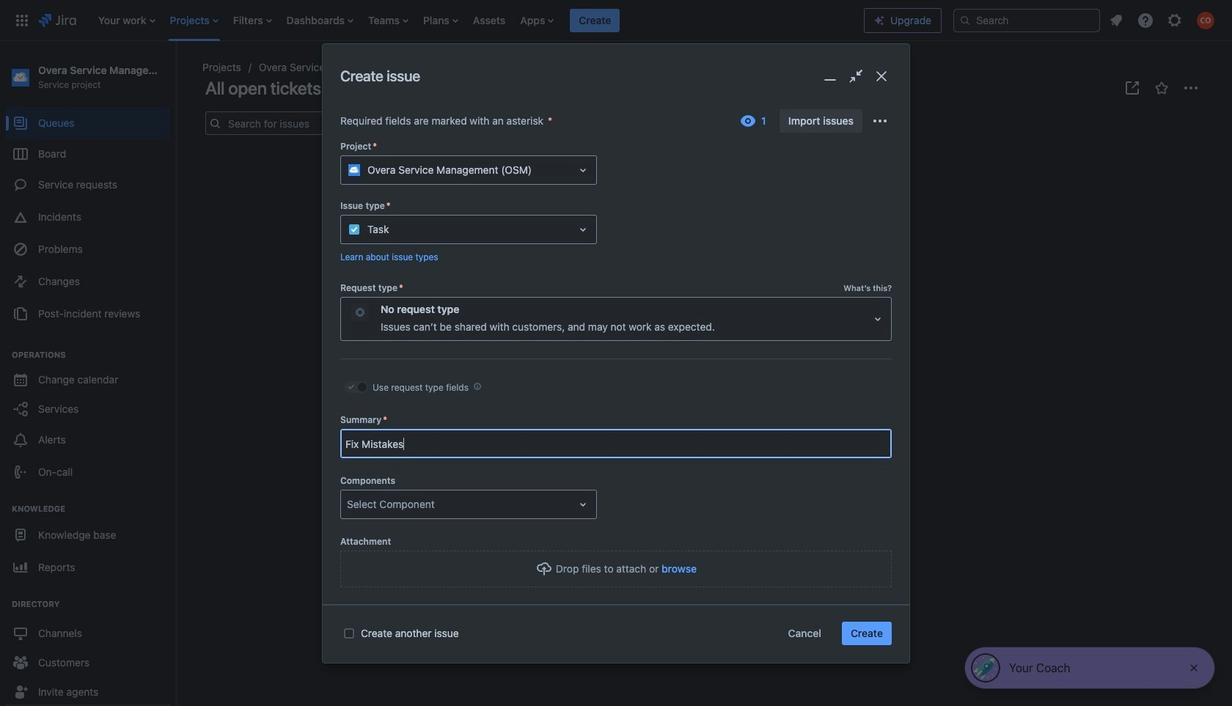 Task type: locate. For each thing, give the bounding box(es) containing it.
banner
[[0, 0, 1233, 41]]

list item
[[94, 0, 160, 41], [166, 0, 223, 41], [229, 0, 276, 41], [282, 0, 358, 41], [364, 0, 413, 41], [419, 0, 463, 41], [516, 0, 559, 41], [570, 0, 620, 41]]

0 horizontal spatial list
[[91, 0, 864, 41]]

None search field
[[954, 8, 1101, 32]]

0 vertical spatial open image
[[575, 221, 592, 238]]

search image
[[960, 14, 972, 26]]

7 list item from the left
[[516, 0, 559, 41]]

Search field
[[954, 8, 1101, 32]]

star image
[[1154, 79, 1171, 97]]

Search for issues field
[[224, 113, 381, 134]]

2 vertical spatial heading
[[6, 599, 170, 611]]

group
[[6, 103, 170, 335]]

jira image
[[38, 11, 76, 29], [38, 11, 76, 29]]

3 heading from the top
[[6, 599, 170, 611]]

3 list item from the left
[[229, 0, 276, 41]]

open image
[[575, 221, 592, 238], [870, 311, 887, 328], [575, 496, 592, 514]]

heading for operations group
[[6, 349, 170, 361]]

info image
[[472, 381, 484, 393]]

open image
[[575, 161, 592, 179]]

2 heading from the top
[[6, 503, 170, 515]]

discard changes and close image
[[871, 66, 892, 87]]

1 vertical spatial heading
[[6, 503, 170, 515]]

None text field
[[341, 431, 892, 457]]

0 vertical spatial heading
[[6, 349, 170, 361]]

2 list item from the left
[[166, 0, 223, 41]]

list
[[91, 0, 864, 41], [1104, 7, 1224, 33]]

4 list item from the left
[[282, 0, 358, 41]]

heading
[[6, 349, 170, 361], [6, 503, 170, 515], [6, 599, 170, 611]]

heading for directory group
[[6, 599, 170, 611]]

None text field
[[352, 312, 354, 327], [347, 498, 350, 512], [352, 312, 354, 327], [347, 498, 350, 512]]

6 list item from the left
[[419, 0, 463, 41]]

dialog
[[323, 44, 910, 707]]

1 heading from the top
[[6, 349, 170, 361]]

upload image
[[536, 561, 553, 578]]



Task type: describe. For each thing, give the bounding box(es) containing it.
5 list item from the left
[[364, 0, 413, 41]]

1 list item from the left
[[94, 0, 160, 41]]

heading for knowledge group
[[6, 503, 170, 515]]

minimize image
[[820, 66, 841, 87]]

no request type image
[[352, 304, 369, 322]]

1 vertical spatial open image
[[870, 311, 887, 328]]

more actions for this issue image
[[872, 112, 889, 130]]

knowledge group
[[6, 489, 170, 707]]

1 horizontal spatial list
[[1104, 7, 1224, 33]]

directory group
[[6, 584, 170, 707]]

operations group
[[6, 335, 170, 493]]

close image
[[1189, 663, 1201, 674]]

8 list item from the left
[[570, 0, 620, 41]]

2 vertical spatial open image
[[575, 496, 592, 514]]

primary element
[[9, 0, 864, 41]]

exit full screen image
[[846, 66, 867, 87]]



Task type: vqa. For each thing, say whether or not it's contained in the screenshot.
the notification icon
no



